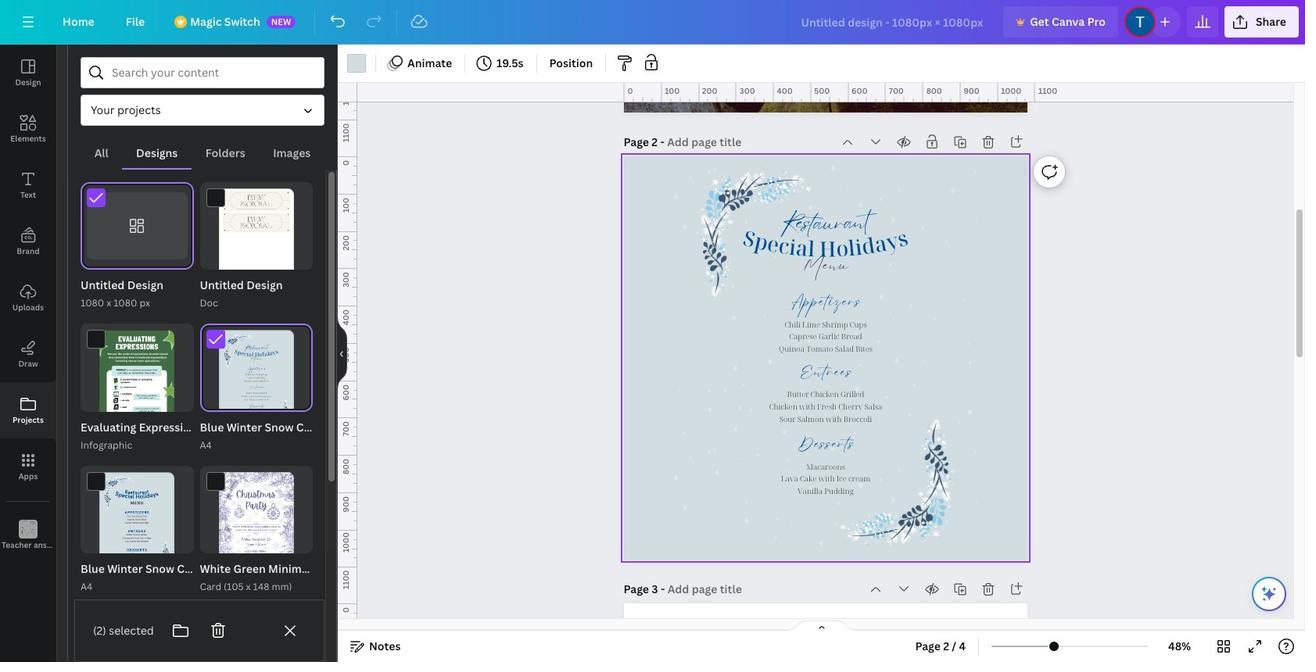 Task type: locate. For each thing, give the bounding box(es) containing it.
1 vertical spatial 500
[[340, 347, 351, 363]]

bread
[[841, 332, 862, 342]]

1 horizontal spatial menu
[[353, 420, 383, 435]]

0 horizontal spatial chicken
[[769, 402, 797, 412]]

0 vertical spatial menu
[[803, 264, 850, 284]]

snow for blue winter snow christmas menu group to the bottom
[[145, 562, 174, 577]]

1 horizontal spatial untitled design group
[[200, 182, 313, 312]]

0 horizontal spatial infographic
[[81, 439, 132, 452]]

200
[[703, 85, 718, 96], [340, 235, 351, 250]]

0 vertical spatial 500
[[815, 85, 830, 96]]

butter
[[787, 389, 809, 400]]

2 - from the top
[[661, 582, 665, 597]]

menu for blue winter snow christmas menu group to the bottom
[[234, 562, 264, 577]]

x left the 148
[[246, 581, 251, 594]]

appetizers
[[791, 301, 862, 319]]

images button
[[259, 138, 325, 168]]

1 vertical spatial page
[[624, 582, 649, 597]]

show pages image
[[784, 620, 859, 633]]

1 untitled design group from the left
[[81, 182, 194, 312]]

900
[[964, 85, 980, 96], [340, 497, 351, 513]]

page for page 2
[[624, 135, 649, 149]]

blue winter snow christmas menu a4 for group related to the topmost blue winter snow christmas menu group
[[200, 420, 383, 452]]

menu for the topmost blue winter snow christmas menu group
[[353, 420, 383, 435]]

mm)
[[272, 581, 292, 594]]

folders button
[[192, 138, 259, 168]]

0 horizontal spatial untitled design group
[[81, 182, 194, 312]]

page
[[624, 135, 649, 149], [624, 582, 649, 597], [916, 639, 941, 654]]

0 horizontal spatial menu
[[234, 562, 264, 577]]

0 vertical spatial 4
[[180, 255, 186, 266]]

broccoli
[[844, 414, 872, 424]]

l inside s p e c i a l
[[807, 234, 816, 263]]

1 vertical spatial winter
[[107, 562, 143, 577]]

x inside white green minimalist merry christmas card portrait group
[[246, 581, 251, 594]]

0 horizontal spatial 2
[[300, 538, 305, 550]]

canva assistant image
[[1260, 585, 1279, 604]]

i
[[788, 232, 798, 261], [853, 232, 864, 261]]

vanilla
[[798, 486, 823, 497]]

0 horizontal spatial a4
[[81, 581, 93, 594]]

300
[[740, 85, 755, 96], [340, 272, 351, 288]]

2 for page 2 / 4
[[944, 639, 950, 654]]

u r a n t
[[824, 220, 873, 251]]

group for blue winter snow christmas menu group to the bottom
[[81, 466, 194, 579]]

1 vertical spatial 2
[[300, 538, 305, 550]]

1 vertical spatial christmas
[[177, 562, 231, 577]]

1100 down the get
[[1039, 85, 1058, 96]]

0 vertical spatial page
[[624, 135, 649, 149]]

1 horizontal spatial infographic
[[205, 420, 266, 435]]

folders
[[206, 146, 245, 160]]

0 up notes button
[[340, 608, 351, 613]]

1 of 2
[[283, 538, 305, 550]]

1 horizontal spatial winter
[[227, 420, 262, 435]]

2 i from the left
[[853, 232, 864, 261]]

christmas for group associated with blue winter snow christmas menu group to the bottom
[[177, 562, 231, 577]]

untitled inside untitled design doc
[[200, 278, 244, 293]]

designs button
[[122, 138, 192, 168]]

design
[[15, 77, 41, 88], [127, 278, 163, 293], [247, 278, 283, 293]]

1 horizontal spatial 400
[[777, 85, 793, 96]]

2 vertical spatial menu
[[234, 562, 264, 577]]

400
[[777, 85, 793, 96], [340, 310, 351, 326]]

0 vertical spatial 200
[[703, 85, 718, 96]]

1 i from the left
[[788, 232, 798, 261]]

2 horizontal spatial 2
[[944, 639, 950, 654]]

christmas up card
[[177, 562, 231, 577]]

i inside 'h o l i d a y s'
[[853, 232, 864, 261]]

with up salmon
[[799, 402, 815, 412]]

1 vertical spatial 4
[[959, 639, 966, 654]]

h o l i d a y s
[[819, 223, 911, 263]]

(2) selected
[[93, 623, 154, 638]]

a inside 'h o l i d a y s'
[[872, 228, 889, 259]]

1 horizontal spatial 100
[[665, 85, 680, 96]]

1 vertical spatial snow
[[145, 562, 174, 577]]

design inside untitled design 1080 x 1080 px
[[127, 278, 163, 293]]

card
[[200, 581, 221, 594]]

1 vertical spatial 100
[[340, 198, 351, 213]]

0 horizontal spatial 200
[[340, 235, 351, 250]]

1 horizontal spatial 900
[[964, 85, 980, 96]]

fresh
[[817, 402, 837, 412]]

untitled design group
[[81, 182, 194, 312], [200, 182, 313, 312]]

infographic down the "evaluating"
[[81, 439, 132, 452]]

0 horizontal spatial l
[[807, 234, 816, 263]]

i right o
[[853, 232, 864, 261]]

1 vertical spatial -
[[661, 582, 665, 597]]

1 horizontal spatial 700
[[889, 85, 904, 96]]

blue winter snow christmas menu group
[[200, 324, 383, 454], [81, 466, 264, 595]]

1 horizontal spatial i
[[853, 232, 864, 261]]

your
[[91, 102, 115, 117]]

main menu bar
[[0, 0, 1306, 45]]

/
[[952, 639, 957, 654]]

0 vertical spatial of
[[170, 255, 178, 266]]

1 vertical spatial with
[[826, 414, 842, 424]]

x left "px"
[[107, 297, 111, 310]]

0 vertical spatial a4
[[200, 439, 212, 452]]

a4
[[200, 439, 212, 452], [81, 581, 93, 594]]

- right 3
[[661, 582, 665, 597]]

0 vertical spatial infographic
[[205, 420, 266, 435]]

0
[[628, 85, 633, 96], [340, 160, 351, 166], [340, 608, 351, 613]]

0 horizontal spatial christmas
[[177, 562, 231, 577]]

2 horizontal spatial a
[[872, 228, 889, 259]]

1 horizontal spatial untitled
[[200, 278, 244, 293]]

page 3 -
[[624, 582, 668, 597]]

home
[[63, 14, 94, 29]]

1 horizontal spatial 4
[[959, 639, 966, 654]]

hide image
[[337, 316, 347, 391]]

design button
[[0, 45, 56, 101]]

of inside white green minimalist merry christmas card portrait group
[[290, 538, 298, 550]]

0 horizontal spatial 1
[[163, 255, 168, 266]]

salmon
[[797, 414, 824, 424]]

1 horizontal spatial 1
[[283, 538, 288, 550]]

infographic
[[205, 420, 266, 435], [81, 439, 132, 452]]

0 up page 2 -
[[628, 85, 633, 96]]

0 vertical spatial -
[[661, 135, 665, 149]]

caprese
[[789, 332, 817, 342]]

untitled inside untitled design 1080 x 1080 px
[[81, 278, 125, 293]]

1 vertical spatial of
[[290, 538, 298, 550]]

untitled up doc
[[200, 278, 244, 293]]

48% button
[[1155, 634, 1205, 659]]

o
[[835, 234, 849, 263]]

salsa
[[864, 402, 882, 412]]

0 vertical spatial 1
[[163, 255, 168, 266]]

sour
[[779, 414, 796, 424]]

1 vertical spatial 0
[[340, 160, 351, 166]]

1 horizontal spatial design
[[127, 278, 163, 293]]

- left page title text field
[[661, 135, 665, 149]]

2 vertical spatial 2
[[944, 639, 950, 654]]

evaluating
[[81, 420, 136, 435]]

1 vertical spatial 600
[[340, 385, 351, 401]]

0 vertical spatial blue
[[200, 420, 224, 435]]

2
[[652, 135, 658, 149], [300, 538, 305, 550], [944, 639, 950, 654]]

700 down hide image
[[340, 422, 351, 437]]

christmas down hide image
[[296, 420, 350, 435]]

700
[[889, 85, 904, 96], [340, 422, 351, 437]]

1 horizontal spatial 1080
[[114, 297, 137, 310]]

0 vertical spatial winter
[[227, 420, 262, 435]]

1 horizontal spatial l
[[847, 233, 856, 262]]

x
[[107, 297, 111, 310], [246, 581, 251, 594]]

1 up mm)
[[283, 538, 288, 550]]

1 horizontal spatial blue
[[200, 420, 224, 435]]

1 of 4
[[163, 255, 186, 266]]

page left page title text field
[[624, 135, 649, 149]]

2 untitled from the left
[[200, 278, 244, 293]]

1 vertical spatial blue winter snow christmas menu a4
[[81, 562, 264, 594]]

1
[[163, 255, 168, 266], [283, 538, 288, 550]]

infographic right expressions
[[205, 420, 266, 435]]

600
[[852, 85, 868, 96], [340, 385, 351, 401]]

chicken up fresh
[[811, 389, 839, 400]]

l left h
[[807, 234, 816, 263]]

shrimp
[[822, 319, 848, 330]]

1 horizontal spatial 600
[[852, 85, 868, 96]]

s left the "u"
[[802, 222, 811, 250]]

0 vertical spatial with
[[799, 402, 815, 412]]

1 vertical spatial 200
[[340, 235, 351, 250]]

untitled for untitled design doc
[[200, 278, 244, 293]]

magic
[[190, 14, 222, 29]]

file button
[[113, 6, 157, 38]]

0 vertical spatial 300
[[740, 85, 755, 96]]

0 horizontal spatial 500
[[340, 347, 351, 363]]

1 inside white green minimalist merry christmas card portrait group
[[283, 538, 288, 550]]

menu
[[803, 264, 850, 284], [353, 420, 383, 435], [234, 562, 264, 577]]

design for untitled design doc
[[247, 278, 283, 293]]

1 vertical spatial menu
[[353, 420, 383, 435]]

winter up (2) selected at the left of page
[[107, 562, 143, 577]]

design inside untitled design doc
[[247, 278, 283, 293]]

300 up hide image
[[340, 272, 351, 288]]

1 horizontal spatial a4
[[200, 439, 212, 452]]

1 horizontal spatial snow
[[265, 420, 294, 435]]

- for page 2 -
[[661, 135, 665, 149]]

0 vertical spatial chicken
[[811, 389, 839, 400]]

untitled
[[81, 278, 125, 293], [200, 278, 244, 293]]

0 vertical spatial blue winter snow christmas menu a4
[[200, 420, 383, 452]]

0 vertical spatial snow
[[265, 420, 294, 435]]

800
[[927, 85, 942, 96], [340, 459, 351, 475]]

page left 3
[[624, 582, 649, 597]]

doc
[[200, 297, 218, 310]]

l right r
[[847, 233, 856, 262]]

with down fresh
[[826, 414, 842, 424]]

0 horizontal spatial winter
[[107, 562, 143, 577]]

4 inside group
[[180, 255, 186, 266]]

l
[[847, 233, 856, 262], [807, 234, 816, 263]]

0 horizontal spatial 900
[[340, 497, 351, 513]]

1 up untitled design 1080 x 1080 px
[[163, 255, 168, 266]]

chicken up sour
[[769, 402, 797, 412]]

of for card (105 x 148 mm)
[[290, 538, 298, 550]]

card (105 x 148 mm)
[[200, 581, 292, 594]]

300 up page title text field
[[740, 85, 755, 96]]

2 inside page 2 / 4 button
[[944, 639, 950, 654]]

1100 right mm)
[[340, 571, 351, 590]]

i inside s p e c i a l
[[788, 232, 798, 261]]

text
[[20, 189, 36, 200]]

desserts macaroons lava cake with ice cream vanilla pudding
[[781, 444, 870, 497]]

with down macaroons
[[818, 474, 835, 484]]

0 vertical spatial 800
[[927, 85, 942, 96]]

group
[[200, 182, 313, 295], [81, 324, 194, 519], [200, 324, 313, 437], [81, 466, 194, 579], [81, 608, 194, 663], [200, 608, 313, 663]]

file
[[126, 14, 145, 29]]

brand
[[17, 246, 40, 257]]

0 horizontal spatial design
[[15, 77, 41, 88]]

all
[[94, 146, 109, 160]]

1 horizontal spatial 200
[[703, 85, 718, 96]]

700 down design title text field
[[889, 85, 904, 96]]

of
[[170, 255, 178, 266], [290, 538, 298, 550]]

0 horizontal spatial 4
[[180, 255, 186, 266]]

page left /
[[916, 639, 941, 654]]

0 vertical spatial 100
[[665, 85, 680, 96]]

0 horizontal spatial of
[[170, 255, 178, 266]]

winter right expressions
[[227, 420, 262, 435]]

position button
[[543, 51, 599, 76]]

0 horizontal spatial untitled
[[81, 278, 125, 293]]

1 horizontal spatial christmas
[[296, 420, 350, 435]]

0 vertical spatial 400
[[777, 85, 793, 96]]

500
[[815, 85, 830, 96], [340, 347, 351, 363]]

1 - from the top
[[661, 135, 665, 149]]

design inside button
[[15, 77, 41, 88]]

0 horizontal spatial x
[[107, 297, 111, 310]]

i right the e
[[788, 232, 798, 261]]

1100
[[1039, 85, 1058, 96], [340, 124, 351, 143], [340, 571, 351, 590]]

4
[[180, 255, 186, 266], [959, 639, 966, 654]]

0 right images button
[[340, 160, 351, 166]]

1 untitled from the left
[[81, 278, 125, 293]]

notes
[[369, 639, 401, 654]]

0 horizontal spatial 400
[[340, 310, 351, 326]]

bites
[[856, 344, 873, 354]]

0 vertical spatial x
[[107, 297, 111, 310]]

1 vertical spatial x
[[246, 581, 251, 594]]

new
[[271, 16, 291, 27]]

projects
[[13, 415, 44, 426]]

2 horizontal spatial design
[[247, 278, 283, 293]]

position
[[550, 56, 593, 70]]

of for 1080 x 1080 px
[[170, 255, 178, 266]]

a for p
[[795, 233, 809, 263]]

white green minimalist merry christmas card portrait group
[[200, 466, 313, 595]]

a inside s p e c i a l
[[795, 233, 809, 263]]

pudding
[[824, 486, 854, 497]]

draw button
[[0, 326, 56, 383]]

design for untitled design 1080 x 1080 px
[[127, 278, 163, 293]]

0 horizontal spatial 600
[[340, 385, 351, 401]]

;
[[27, 541, 29, 552]]

s right 't'
[[894, 223, 911, 253]]

untitled right side panel tab list
[[81, 278, 125, 293]]

1100 right images button
[[340, 124, 351, 143]]

0 vertical spatial 2
[[652, 135, 658, 149]]



Task type: describe. For each thing, give the bounding box(es) containing it.
animate
[[408, 56, 452, 70]]

projects
[[117, 102, 161, 117]]

2 untitled design group from the left
[[200, 182, 313, 312]]

Page title text field
[[668, 582, 744, 598]]

- for page 3 -
[[661, 582, 665, 597]]

apps button
[[0, 439, 56, 495]]

page for page 3
[[624, 582, 649, 597]]

u
[[824, 223, 836, 251]]

1 of 2 group
[[200, 466, 313, 579]]

ice
[[836, 474, 847, 484]]

text button
[[0, 157, 56, 214]]

macaroons
[[806, 462, 845, 472]]

Page title text field
[[667, 135, 743, 150]]

s inside 'h o l i d a y s'
[[894, 223, 911, 253]]

48%
[[1169, 639, 1191, 654]]

projects button
[[0, 383, 56, 439]]

salad
[[835, 344, 854, 354]]

answer
[[34, 540, 61, 551]]

chili
[[785, 319, 801, 330]]

switch
[[224, 14, 260, 29]]

group for the topmost blue winter snow christmas menu group
[[200, 324, 313, 437]]

cake
[[800, 474, 817, 484]]

desserts
[[798, 444, 855, 462]]

Design title text field
[[789, 6, 998, 38]]

1 vertical spatial 900
[[340, 497, 351, 513]]

pro
[[1088, 14, 1106, 29]]

1 horizontal spatial 800
[[927, 85, 942, 96]]

148
[[253, 581, 269, 594]]

4 inside button
[[959, 639, 966, 654]]

a4 for blue winter snow christmas menu group to the bottom
[[81, 581, 93, 594]]

side panel tab list
[[0, 45, 80, 564]]

1 for 1080 x 1080 px
[[163, 255, 168, 266]]

a inside u r a n t
[[844, 221, 857, 250]]

x inside untitled design 1080 x 1080 px
[[107, 297, 111, 310]]

d
[[860, 231, 877, 261]]

untitled design doc
[[200, 278, 283, 310]]

evaluating expressions infographic infographic
[[81, 420, 266, 452]]

garlic
[[819, 332, 840, 342]]

images
[[273, 146, 311, 160]]

1 of 4 group
[[81, 182, 194, 270]]

page inside button
[[916, 639, 941, 654]]

share
[[1256, 14, 1287, 29]]

a4 for the topmost blue winter snow christmas menu group
[[200, 439, 212, 452]]

cherry
[[838, 402, 863, 412]]

t
[[865, 220, 873, 248]]

canva
[[1052, 14, 1085, 29]]

grilled
[[841, 389, 864, 400]]

1 1080 from the left
[[81, 297, 104, 310]]

selected
[[109, 623, 154, 638]]

2 inside '1 of 2' group
[[300, 538, 305, 550]]

s
[[740, 223, 759, 254]]

get
[[1030, 14, 1050, 29]]

entrees butter chicken grilled chicken with fresh cherry salsa sour salmon with broccoli
[[769, 372, 882, 424]]

p
[[752, 226, 771, 257]]

2 vertical spatial 1100
[[340, 571, 351, 590]]

share button
[[1225, 6, 1299, 38]]

Search your content search field
[[112, 58, 314, 88]]

blue for the topmost blue winter snow christmas menu group
[[200, 420, 224, 435]]

3
[[652, 582, 658, 597]]

all button
[[81, 138, 122, 168]]

2 horizontal spatial menu
[[803, 264, 850, 284]]

1 horizontal spatial chicken
[[811, 389, 839, 400]]

group for evaluating expressions infographic group
[[81, 324, 194, 519]]

#d2dde1 image
[[347, 54, 366, 73]]

0 vertical spatial 600
[[852, 85, 868, 96]]

your projects
[[91, 102, 161, 117]]

0 vertical spatial 0
[[628, 85, 633, 96]]

blue for blue winter snow christmas menu group to the bottom
[[81, 562, 105, 577]]

animate button
[[383, 51, 458, 76]]

1 vertical spatial 300
[[340, 272, 351, 288]]

2 1080 from the left
[[114, 297, 137, 310]]

1 horizontal spatial 500
[[815, 85, 830, 96]]

1 for card (105 x 148 mm)
[[283, 538, 288, 550]]

0 horizontal spatial 100
[[340, 198, 351, 213]]

2 vertical spatial 0
[[340, 608, 351, 613]]

cream
[[848, 474, 870, 484]]

elements button
[[0, 101, 56, 157]]

brand button
[[0, 214, 56, 270]]

1 horizontal spatial 300
[[740, 85, 755, 96]]

0 horizontal spatial 800
[[340, 459, 351, 475]]

r
[[835, 222, 846, 250]]

Select ownership filter button
[[81, 95, 325, 126]]

winter for blue winter snow christmas menu group to the bottom
[[107, 562, 143, 577]]

with inside desserts macaroons lava cake with ice cream vanilla pudding
[[818, 474, 835, 484]]

h
[[819, 235, 836, 263]]

0 horizontal spatial s
[[802, 222, 811, 250]]

(105
[[224, 581, 244, 594]]

1 vertical spatial 400
[[340, 310, 351, 326]]

0 vertical spatial 1100
[[1039, 85, 1058, 96]]

2 for page 2 -
[[652, 135, 658, 149]]

winter for the topmost blue winter snow christmas menu group
[[227, 420, 262, 435]]

page 2 -
[[624, 135, 667, 149]]

untitled for untitled design 1080 x 1080 px
[[81, 278, 125, 293]]

teacher answer keys
[[2, 540, 80, 551]]

page 2 / 4
[[916, 639, 966, 654]]

get canva pro
[[1030, 14, 1106, 29]]

group for 1st untitled design group from the right
[[200, 182, 313, 295]]

(2)
[[93, 623, 106, 638]]

blue winter snow christmas menu a4 for group associated with blue winter snow christmas menu group to the bottom
[[81, 562, 264, 594]]

page 2 / 4 button
[[909, 634, 972, 659]]

apps
[[18, 471, 38, 482]]

magic switch
[[190, 14, 260, 29]]

untitled design 1080 x 1080 px
[[81, 278, 163, 310]]

get canva pro button
[[1004, 6, 1119, 38]]

uploads
[[12, 302, 44, 313]]

entrees
[[800, 372, 853, 390]]

chili lime shrimp cups caprese garlic bread quinoa tomato salad bites
[[779, 319, 873, 354]]

y
[[883, 226, 901, 256]]

c
[[777, 231, 791, 261]]

tomato
[[806, 344, 833, 354]]

evaluating expressions infographic group
[[81, 324, 266, 519]]

1 vertical spatial infographic
[[81, 439, 132, 452]]

e
[[765, 229, 782, 259]]

uploads button
[[0, 270, 56, 326]]

a for o
[[872, 228, 889, 259]]

home link
[[50, 6, 107, 38]]

s p e c i a l
[[740, 223, 816, 263]]

l inside 'h o l i d a y s'
[[847, 233, 856, 262]]

quinoa
[[779, 344, 805, 354]]

draw
[[18, 358, 38, 369]]

0 vertical spatial 900
[[964, 85, 980, 96]]

1 vertical spatial 1100
[[340, 124, 351, 143]]

19.5s button
[[472, 51, 530, 76]]

n
[[854, 220, 869, 249]]

0 vertical spatial blue winter snow christmas menu group
[[200, 324, 383, 454]]

1 vertical spatial blue winter snow christmas menu group
[[81, 466, 264, 595]]

christmas for group related to the topmost blue winter snow christmas menu group
[[296, 420, 350, 435]]

1 vertical spatial 700
[[340, 422, 351, 437]]

0 vertical spatial 700
[[889, 85, 904, 96]]

snow for the topmost blue winter snow christmas menu group
[[265, 420, 294, 435]]

lava
[[781, 474, 798, 484]]

keys
[[63, 540, 80, 551]]

designs
[[136, 146, 178, 160]]



Task type: vqa. For each thing, say whether or not it's contained in the screenshot.
White Green Minimalist Merry Christmas Card Portrait group
yes



